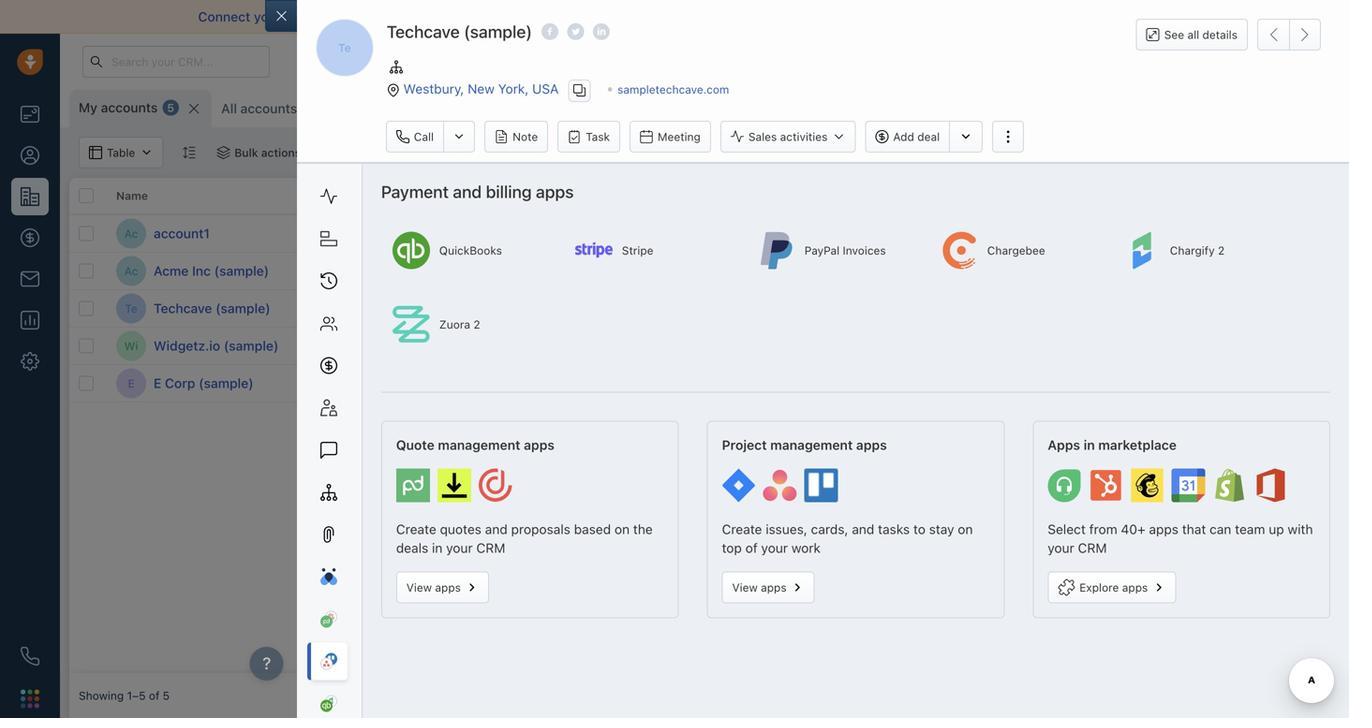 Task type: locate. For each thing, give the bounding box(es) containing it.
0 vertical spatial ac
[[124, 227, 138, 240]]

1 view from the left
[[407, 582, 432, 595]]

to inside create issues, cards, and tasks to stay on top of your work
[[914, 522, 926, 538]]

apps in marketplace
[[1048, 438, 1177, 453]]

2 ac from the top
[[124, 265, 138, 278]]

e
[[154, 376, 162, 391], [128, 377, 135, 390]]

linkedin circled image
[[593, 22, 610, 42]]

actions
[[261, 146, 301, 159]]

0 vertical spatial te
[[338, 41, 351, 54]]

0 vertical spatial techcave
[[387, 22, 460, 42]]

view apps for your
[[407, 582, 461, 595]]

0 horizontal spatial view apps button
[[396, 572, 489, 604]]

(sample) right inc
[[214, 263, 269, 279]]

1 horizontal spatial view apps
[[733, 582, 787, 595]]

my accounts link
[[79, 98, 158, 117]]

1 horizontal spatial accounts
[[240, 101, 297, 116]]

scratch.
[[1134, 9, 1184, 24]]

view apps down top
[[733, 582, 787, 595]]

your left mailbox on the top of page
[[254, 9, 282, 24]]

1 management from the left
[[438, 438, 521, 453]]

of right top
[[746, 541, 758, 556]]

accounts
[[101, 100, 158, 115], [240, 101, 297, 116]]

crm inside select from 40+ apps that can team up with your crm
[[1079, 541, 1108, 556]]

1 horizontal spatial of
[[634, 9, 647, 24]]

add deal
[[894, 130, 940, 143]]

connect
[[198, 9, 251, 24]]

press space to select this row. row containing --
[[351, 216, 1350, 253]]

task for the press space to select this row. row containing + click to add
[[957, 265, 979, 278]]

0 vertical spatial + add task
[[922, 227, 979, 240]]

ac
[[124, 227, 138, 240], [124, 265, 138, 278]]

0 horizontal spatial on
[[615, 522, 630, 538]]

0 horizontal spatial e
[[128, 377, 135, 390]]

apps inside select from 40+ apps that can team up with your crm
[[1150, 522, 1179, 538]]

2 right zuora
[[474, 318, 481, 331]]

techcave up westbury,
[[387, 22, 460, 42]]

2 crm from the left
[[1079, 541, 1108, 556]]

view apps
[[407, 582, 461, 595], [733, 582, 787, 595]]

1 on from the left
[[615, 522, 630, 538]]

task
[[957, 227, 979, 240], [957, 265, 979, 278]]

your down issues,
[[762, 541, 788, 556]]

view apps down deals
[[407, 582, 461, 595]]

management right quote
[[438, 438, 521, 453]]

quotes
[[440, 522, 482, 538]]

create inside create issues, cards, and tasks to stay on top of your work
[[722, 522, 763, 538]]

techcave (sample) down acme inc (sample) link
[[154, 301, 271, 316]]

billing
[[486, 182, 532, 202]]

ac left acme
[[124, 265, 138, 278]]

1 ac from the top
[[124, 227, 138, 240]]

work
[[792, 541, 821, 556]]

ac down name
[[124, 227, 138, 240]]

(sample)
[[464, 22, 532, 42], [214, 263, 269, 279], [216, 301, 271, 316], [224, 338, 279, 354], [199, 376, 254, 391]]

0 vertical spatial 2
[[1219, 244, 1225, 257]]

row group
[[69, 216, 351, 403]]

crm inside create quotes and proposals based on the deals in your crm
[[477, 541, 506, 556]]

1 vertical spatial in
[[432, 541, 443, 556]]

container_wx8msf4aqz5i3rn1 image
[[325, 146, 338, 159], [786, 227, 800, 240]]

view down top
[[733, 582, 758, 595]]

e down wi
[[128, 377, 135, 390]]

0 horizontal spatial view
[[407, 582, 432, 595]]

so you don't have to start from scratch.
[[940, 9, 1184, 24]]

deal
[[918, 130, 940, 143]]

management for quote
[[438, 438, 521, 453]]

1 horizontal spatial create
[[722, 522, 763, 538]]

1 horizontal spatial in
[[1084, 438, 1096, 453]]

--
[[360, 227, 371, 240]]

and left enable
[[488, 9, 511, 24]]

0 horizontal spatial accounts
[[101, 100, 158, 115]]

2 create from the left
[[722, 522, 763, 538]]

0 horizontal spatial view apps
[[407, 582, 461, 595]]

sampletechcave.com link
[[618, 83, 730, 96]]

press space to select this row. row containing account1
[[69, 216, 351, 253]]

1 vertical spatial te
[[125, 302, 138, 315]]

in right deals
[[432, 541, 443, 556]]

techcave (sample) up westbury, new york, usa
[[387, 22, 532, 42]]

ac for acme inc (sample)
[[124, 265, 138, 278]]

2-
[[560, 9, 574, 24]]

1 task from the top
[[957, 227, 979, 240]]

cards,
[[811, 522, 849, 538]]

management right project
[[771, 438, 853, 453]]

and left tasks
[[852, 522, 875, 538]]

apps right "explore"
[[1123, 582, 1149, 595]]

press space to select this row. row containing + click to add
[[351, 253, 1350, 291]]

crm down quotes
[[477, 541, 506, 556]]

of
[[634, 9, 647, 24], [746, 541, 758, 556], [149, 690, 160, 703]]

your inside create quotes and proposals based on the deals in your crm
[[446, 541, 473, 556]]

te button
[[316, 19, 374, 77]]

press space to select this row. row containing e corp (sample)
[[69, 366, 351, 403]]

2 vertical spatial add
[[933, 265, 954, 278]]

your inside select from 40+ apps that can team up with your crm
[[1048, 541, 1075, 556]]

from left 40+
[[1090, 522, 1118, 538]]

cell
[[1335, 216, 1350, 252], [1335, 253, 1350, 290], [491, 291, 632, 327], [632, 291, 772, 327], [772, 291, 913, 327], [913, 291, 1054, 327], [1054, 291, 1194, 327], [1194, 291, 1335, 327], [1335, 291, 1350, 327], [491, 328, 632, 365], [632, 328, 772, 365], [772, 328, 913, 365], [913, 328, 1054, 365], [1054, 328, 1194, 365], [1194, 328, 1335, 365], [1335, 328, 1350, 365], [1335, 366, 1350, 402]]

0 horizontal spatial te
[[125, 302, 138, 315]]

0 vertical spatial in
[[1084, 438, 1096, 453]]

+ add task
[[922, 227, 979, 240], [922, 265, 979, 278]]

sales
[[749, 130, 777, 143]]

way
[[574, 9, 598, 24]]

accounts right all
[[240, 101, 297, 116]]

paypal invoices
[[805, 244, 886, 257]]

payment
[[381, 182, 449, 202]]

2 horizontal spatial of
[[746, 541, 758, 556]]

apps left 'that'
[[1150, 522, 1179, 538]]

1 - from the left
[[360, 227, 365, 240]]

apps inside button
[[1123, 582, 1149, 595]]

1 horizontal spatial management
[[771, 438, 853, 453]]

⌘
[[556, 102, 566, 115]]

2 on from the left
[[958, 522, 973, 538]]

twitter circled image
[[568, 22, 584, 42]]

your down 'select'
[[1048, 541, 1075, 556]]

apps down quotes
[[435, 582, 461, 595]]

1 vertical spatial 2
[[474, 318, 481, 331]]

1 vertical spatial of
[[746, 541, 758, 556]]

0 vertical spatial container_wx8msf4aqz5i3rn1 image
[[325, 146, 338, 159]]

view
[[407, 582, 432, 595], [733, 582, 758, 595]]

1 vertical spatial techcave (sample)
[[154, 301, 271, 316]]

proposals
[[511, 522, 571, 538]]

2 task from the top
[[957, 265, 979, 278]]

view apps button down top
[[722, 572, 815, 604]]

1 vertical spatial from
[[1090, 522, 1118, 538]]

paypal
[[805, 244, 840, 257]]

widgetz.io (sample) link
[[154, 337, 279, 356]]

view apps button down deals
[[396, 572, 489, 604]]

0 horizontal spatial of
[[149, 690, 160, 703]]

1 horizontal spatial te
[[338, 41, 351, 54]]

related contacts
[[360, 189, 453, 202]]

don't
[[984, 9, 1017, 24]]

1 horizontal spatial container_wx8msf4aqz5i3rn1 image
[[786, 227, 800, 240]]

0 vertical spatial techcave (sample)
[[387, 22, 532, 42]]

techcave
[[387, 22, 460, 42], [154, 301, 212, 316]]

+
[[501, 227, 508, 240], [1063, 227, 1070, 240], [922, 227, 929, 240], [1063, 265, 1070, 278], [922, 265, 929, 278]]

press space to select this row. row containing widgetz.io (sample)
[[69, 328, 351, 366]]

of right 1–5
[[149, 690, 160, 703]]

1 horizontal spatial view
[[733, 582, 758, 595]]

view for top
[[733, 582, 758, 595]]

0 horizontal spatial container_wx8msf4aqz5i3rn1 image
[[325, 146, 338, 159]]

from right start
[[1101, 9, 1130, 24]]

1 create from the left
[[396, 522, 437, 538]]

view for in
[[407, 582, 432, 595]]

1 horizontal spatial view apps button
[[722, 572, 815, 604]]

1 horizontal spatial 2
[[1219, 244, 1225, 257]]

techcave up widgetz.io
[[154, 301, 212, 316]]

2 view apps from the left
[[733, 582, 787, 595]]

view apps button
[[396, 572, 489, 604], [722, 572, 815, 604]]

1 vertical spatial techcave
[[154, 301, 212, 316]]

te inside button
[[338, 41, 351, 54]]

(sample) down widgetz.io (sample) link
[[199, 376, 254, 391]]

0 horizontal spatial in
[[432, 541, 443, 556]]

te
[[338, 41, 351, 54], [125, 302, 138, 315]]

create up top
[[722, 522, 763, 538]]

1 horizontal spatial crm
[[1079, 541, 1108, 556]]

in
[[1084, 438, 1096, 453], [432, 541, 443, 556]]

e left corp
[[154, 376, 162, 391]]

dialog
[[265, 0, 1350, 719]]

2 management from the left
[[771, 438, 853, 453]]

my
[[79, 100, 97, 115]]

and left billing
[[453, 182, 482, 202]]

corp
[[165, 376, 195, 391]]

name row
[[69, 178, 351, 216]]

accounts right my
[[101, 100, 158, 115]]

2 right chargify
[[1219, 244, 1225, 257]]

crm down 'select'
[[1079, 541, 1108, 556]]

bulk
[[235, 146, 258, 159]]

create up deals
[[396, 522, 437, 538]]

explore apps
[[1080, 582, 1149, 595]]

showing
[[79, 690, 124, 703]]

1 view apps from the left
[[407, 582, 461, 595]]

1 vertical spatial ac
[[124, 265, 138, 278]]

dialog containing techcave (sample)
[[265, 0, 1350, 719]]

explore
[[1080, 582, 1120, 595]]

5
[[167, 101, 174, 114], [163, 690, 170, 703]]

see all details
[[1165, 28, 1238, 41]]

widgetz.io (sample)
[[154, 338, 279, 354]]

1 vertical spatial container_wx8msf4aqz5i3rn1 image
[[786, 227, 800, 240]]

1 vertical spatial task
[[957, 265, 979, 278]]

1 horizontal spatial e
[[154, 376, 162, 391]]

2 + add task from the top
[[922, 265, 979, 278]]

view down deals
[[407, 582, 432, 595]]

0 vertical spatial add
[[894, 130, 915, 143]]

that
[[1183, 522, 1207, 538]]

new
[[468, 81, 495, 97]]

1 vertical spatial + add task
[[922, 265, 979, 278]]

your down quotes
[[446, 541, 473, 556]]

quote management apps
[[396, 438, 555, 453]]

crm for from
[[1079, 541, 1108, 556]]

apps up proposals
[[524, 438, 555, 453]]

invoices
[[843, 244, 886, 257]]

all accounts button
[[212, 90, 307, 127], [221, 101, 297, 116]]

in right apps
[[1084, 438, 1096, 453]]

westbury, new york, usa link
[[404, 81, 559, 97]]

$ 0 row group
[[351, 216, 1350, 403]]

0 vertical spatial task
[[957, 227, 979, 240]]

5 right 1–5
[[163, 690, 170, 703]]

-
[[360, 227, 365, 240], [365, 227, 371, 240]]

40+
[[1122, 522, 1146, 538]]

(sample) left facebook circled icon
[[464, 22, 532, 42]]

on inside create issues, cards, and tasks to stay on top of your work
[[958, 522, 973, 538]]

and inside create issues, cards, and tasks to stay on top of your work
[[852, 522, 875, 538]]

select from 40+ apps that can team up with your crm
[[1048, 522, 1314, 556]]

stay
[[930, 522, 955, 538]]

create inside create quotes and proposals based on the deals in your crm
[[396, 522, 437, 538]]

1 horizontal spatial techcave
[[387, 22, 460, 42]]

sampletechcave.com
[[618, 83, 730, 96]]

accounts for my
[[101, 100, 158, 115]]

0 horizontal spatial create
[[396, 522, 437, 538]]

0 horizontal spatial crm
[[477, 541, 506, 556]]

1 view apps button from the left
[[396, 572, 489, 604]]

1 crm from the left
[[477, 541, 506, 556]]

1 vertical spatial add
[[933, 227, 954, 240]]

0 vertical spatial 5
[[167, 101, 174, 114]]

create for in
[[396, 522, 437, 538]]

crm
[[477, 541, 506, 556], [1079, 541, 1108, 556]]

j image
[[361, 331, 391, 361]]

in inside create quotes and proposals based on the deals in your crm
[[432, 541, 443, 556]]

apps right billing
[[536, 182, 574, 202]]

0 horizontal spatial 2
[[474, 318, 481, 331]]

on right the stay
[[958, 522, 973, 538]]

0 horizontal spatial techcave
[[154, 301, 212, 316]]

on left the
[[615, 522, 630, 538]]

so
[[940, 9, 955, 24]]

sync
[[602, 9, 631, 24]]

connect your mailbox to improve deliverability and enable 2-way sync of email conversations.
[[198, 9, 777, 24]]

2 view from the left
[[733, 582, 758, 595]]

0 horizontal spatial management
[[438, 438, 521, 453]]

view apps for of
[[733, 582, 787, 595]]

and right quotes
[[485, 522, 508, 538]]

acme
[[154, 263, 189, 279]]

1 horizontal spatial on
[[958, 522, 973, 538]]

of right sync at the top of the page
[[634, 9, 647, 24]]

meeting button
[[630, 121, 711, 153]]

1 + add task from the top
[[922, 227, 979, 240]]

press space to select this row. row
[[69, 216, 351, 253], [351, 216, 1350, 253], [69, 253, 351, 291], [351, 253, 1350, 291], [69, 291, 351, 328], [351, 291, 1350, 328], [69, 328, 351, 366], [351, 328, 1350, 366], [69, 366, 351, 403], [351, 366, 1350, 403]]

0 horizontal spatial techcave (sample)
[[154, 301, 271, 316]]

chargify 2
[[1171, 244, 1225, 257]]

+ click to add
[[501, 227, 574, 240], [1063, 227, 1136, 240], [1063, 265, 1136, 278]]

2 view apps button from the left
[[722, 572, 815, 604]]

l image
[[361, 256, 391, 286]]

apps
[[536, 182, 574, 202], [524, 438, 555, 453], [857, 438, 888, 453], [1150, 522, 1179, 538], [435, 582, 461, 595], [761, 582, 787, 595], [1123, 582, 1149, 595]]

5 down search your crm... text field
[[167, 101, 174, 114]]

connect your mailbox link
[[198, 9, 337, 24]]

your
[[254, 9, 282, 24], [446, 541, 473, 556], [762, 541, 788, 556], [1048, 541, 1075, 556]]

conversations.
[[687, 9, 777, 24]]

container_wx8msf4aqz5i3rn1 image
[[217, 146, 230, 159]]



Task type: vqa. For each thing, say whether or not it's contained in the screenshot.
project management apps
yes



Task type: describe. For each thing, give the bounding box(es) containing it.
from inside select from 40+ apps that can team up with your crm
[[1090, 522, 1118, 538]]

ac for account1
[[124, 227, 138, 240]]

apps down issues,
[[761, 582, 787, 595]]

westbury, new york, usa
[[404, 81, 559, 97]]

of inside create issues, cards, and tasks to stay on top of your work
[[746, 541, 758, 556]]

westbury,
[[404, 81, 464, 97]]

mailbox
[[285, 9, 333, 24]]

row group containing account1
[[69, 216, 351, 403]]

close image
[[1322, 12, 1331, 22]]

activities
[[781, 130, 828, 143]]

contacts
[[405, 189, 453, 202]]

1
[[346, 146, 351, 159]]

press space to select this row. row containing $ 0
[[351, 366, 1350, 403]]

with
[[1288, 522, 1314, 538]]

usa
[[533, 81, 559, 97]]

account1
[[154, 226, 210, 241]]

accounts for all
[[240, 101, 297, 116]]

select
[[1048, 522, 1086, 538]]

container_wx8msf4aqz5i3rn1 image inside 1 filter applied button
[[325, 146, 338, 159]]

0 vertical spatial from
[[1101, 9, 1130, 24]]

call link
[[386, 121, 443, 153]]

issues,
[[766, 522, 808, 538]]

phone element
[[11, 638, 49, 676]]

call button
[[386, 121, 443, 153]]

o
[[569, 102, 578, 115]]

call
[[414, 130, 434, 143]]

freshworks switcher image
[[21, 690, 39, 709]]

press space to select this row. row containing techcave (sample)
[[69, 291, 351, 328]]

up
[[1269, 522, 1285, 538]]

chargify
[[1171, 244, 1215, 257]]

deliverability
[[406, 9, 485, 24]]

note
[[513, 130, 538, 143]]

acme inc (sample)
[[154, 263, 269, 279]]

can
[[1210, 522, 1232, 538]]

2 for chargify 2
[[1219, 244, 1225, 257]]

apps up tasks
[[857, 438, 888, 453]]

techcave (sample) link
[[154, 299, 271, 318]]

press space to select this row. row containing acme inc (sample)
[[69, 253, 351, 291]]

1 horizontal spatial techcave (sample)
[[387, 22, 532, 42]]

note button
[[485, 121, 549, 153]]

e corp (sample) link
[[154, 374, 254, 393]]

quote
[[396, 438, 435, 453]]

marketplace
[[1099, 438, 1177, 453]]

e for e corp (sample)
[[154, 376, 162, 391]]

widgetz.io
[[154, 338, 220, 354]]

showing 1–5 of 5
[[79, 690, 170, 703]]

Search your CRM... text field
[[82, 46, 270, 78]]

project
[[722, 438, 767, 453]]

payment and billing apps
[[381, 182, 574, 202]]

york,
[[498, 81, 529, 97]]

s image
[[361, 294, 391, 324]]

chargebee
[[988, 244, 1046, 257]]

see
[[1165, 28, 1185, 41]]

account1 link
[[154, 225, 210, 243]]

applied
[[383, 146, 423, 159]]

te inside $ 0 grid
[[125, 302, 138, 315]]

view apps button for of
[[722, 572, 815, 604]]

website
[[501, 189, 545, 202]]

2 vertical spatial of
[[149, 690, 160, 703]]

crm for quotes
[[477, 541, 506, 556]]

team
[[1236, 522, 1266, 538]]

your inside create issues, cards, and tasks to stay on top of your work
[[762, 541, 788, 556]]

0 vertical spatial of
[[634, 9, 647, 24]]

view apps button for your
[[396, 572, 489, 604]]

my accounts 5
[[79, 100, 174, 115]]

add inside button
[[894, 130, 915, 143]]

see all details button
[[1137, 19, 1249, 51]]

(sample) up widgetz.io (sample)
[[216, 301, 271, 316]]

zuora 2
[[439, 318, 481, 331]]

project management apps
[[722, 438, 888, 453]]

based
[[574, 522, 611, 538]]

the
[[634, 522, 653, 538]]

enable
[[515, 9, 556, 24]]

have
[[1020, 9, 1049, 24]]

0
[[654, 375, 664, 392]]

all
[[1188, 28, 1200, 41]]

management for project
[[771, 438, 853, 453]]

create for top
[[722, 522, 763, 538]]

create issues, cards, and tasks to stay on top of your work
[[722, 522, 973, 556]]

create quotes and proposals based on the deals in your crm
[[396, 522, 653, 556]]

e corp (sample)
[[154, 376, 254, 391]]

phone image
[[21, 648, 39, 666]]

$ 0 grid
[[69, 176, 1350, 674]]

2 for zuora 2
[[474, 318, 481, 331]]

1 vertical spatial 5
[[163, 690, 170, 703]]

techcave (sample) inside $ 0 grid
[[154, 301, 271, 316]]

bulk actions button
[[205, 137, 313, 169]]

techcave inside $ 0 grid
[[154, 301, 212, 316]]

tasks
[[878, 522, 910, 538]]

stripe
[[622, 244, 654, 257]]

1 filter applied button
[[313, 137, 435, 169]]

quickbooks
[[439, 244, 502, 257]]

task for the press space to select this row. row containing --
[[957, 227, 979, 240]]

sales activities
[[749, 130, 828, 143]]

(sample) down 'techcave (sample)' link
[[224, 338, 279, 354]]

details
[[1203, 28, 1238, 41]]

related
[[360, 189, 402, 202]]

deals
[[396, 541, 429, 556]]

j image
[[361, 369, 391, 399]]

and inside create quotes and proposals based on the deals in your crm
[[485, 522, 508, 538]]

meeting
[[658, 130, 701, 143]]

filter
[[354, 146, 380, 159]]

improve
[[352, 9, 402, 24]]

2 - from the left
[[365, 227, 371, 240]]

$ 0
[[641, 375, 664, 392]]

email
[[650, 9, 683, 24]]

all
[[221, 101, 237, 116]]

e for e
[[128, 377, 135, 390]]

zuora
[[439, 318, 471, 331]]

start
[[1069, 9, 1098, 24]]

on inside create quotes and proposals based on the deals in your crm
[[615, 522, 630, 538]]

apps
[[1048, 438, 1081, 453]]

⌘ o
[[556, 102, 578, 115]]

5 inside my accounts 5
[[167, 101, 174, 114]]

task button
[[558, 121, 621, 153]]

wi
[[124, 340, 138, 353]]

facebook circled image
[[542, 22, 559, 42]]



